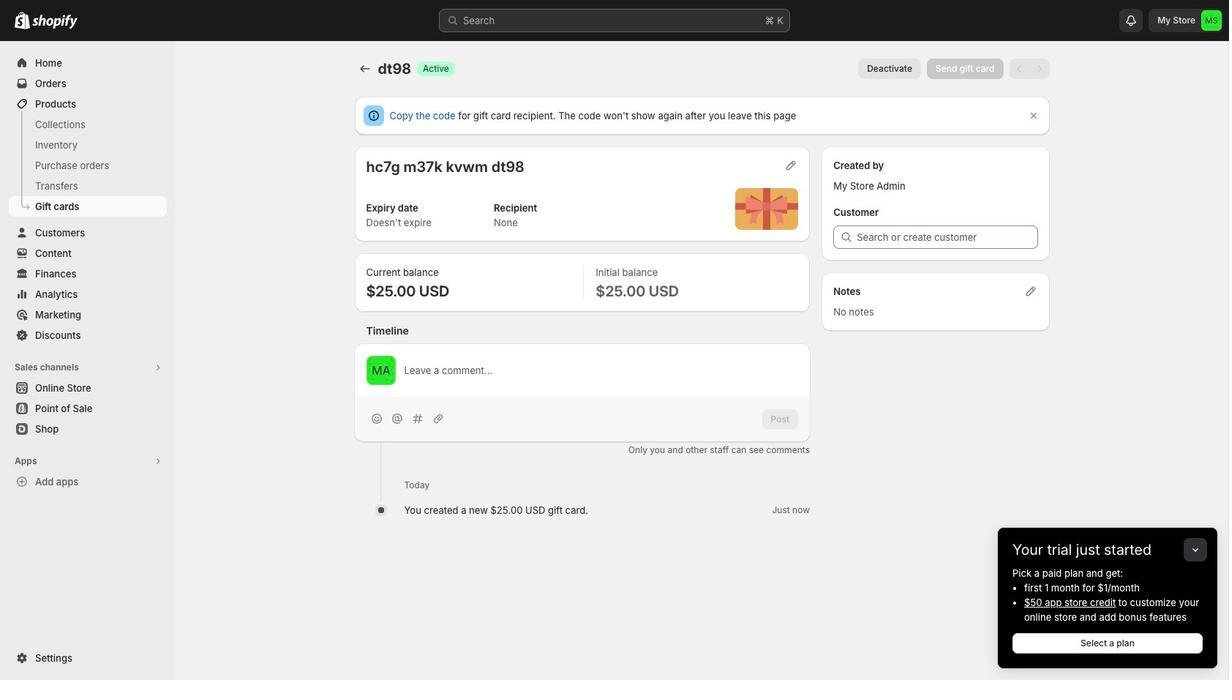 Task type: locate. For each thing, give the bounding box(es) containing it.
shopify image
[[32, 15, 78, 29]]

previous image
[[1013, 61, 1027, 76]]

Leave a comment... text field
[[404, 363, 799, 378]]

my store image
[[1202, 10, 1222, 31]]

shopify image
[[15, 12, 30, 29]]



Task type: describe. For each thing, give the bounding box(es) containing it.
next image
[[1033, 61, 1047, 76]]

avatar with initials m a image
[[366, 356, 396, 385]]

Search or create customer text field
[[857, 225, 1038, 249]]



Task type: vqa. For each thing, say whether or not it's contained in the screenshot.
Avatar with initials M A in the left bottom of the page
yes



